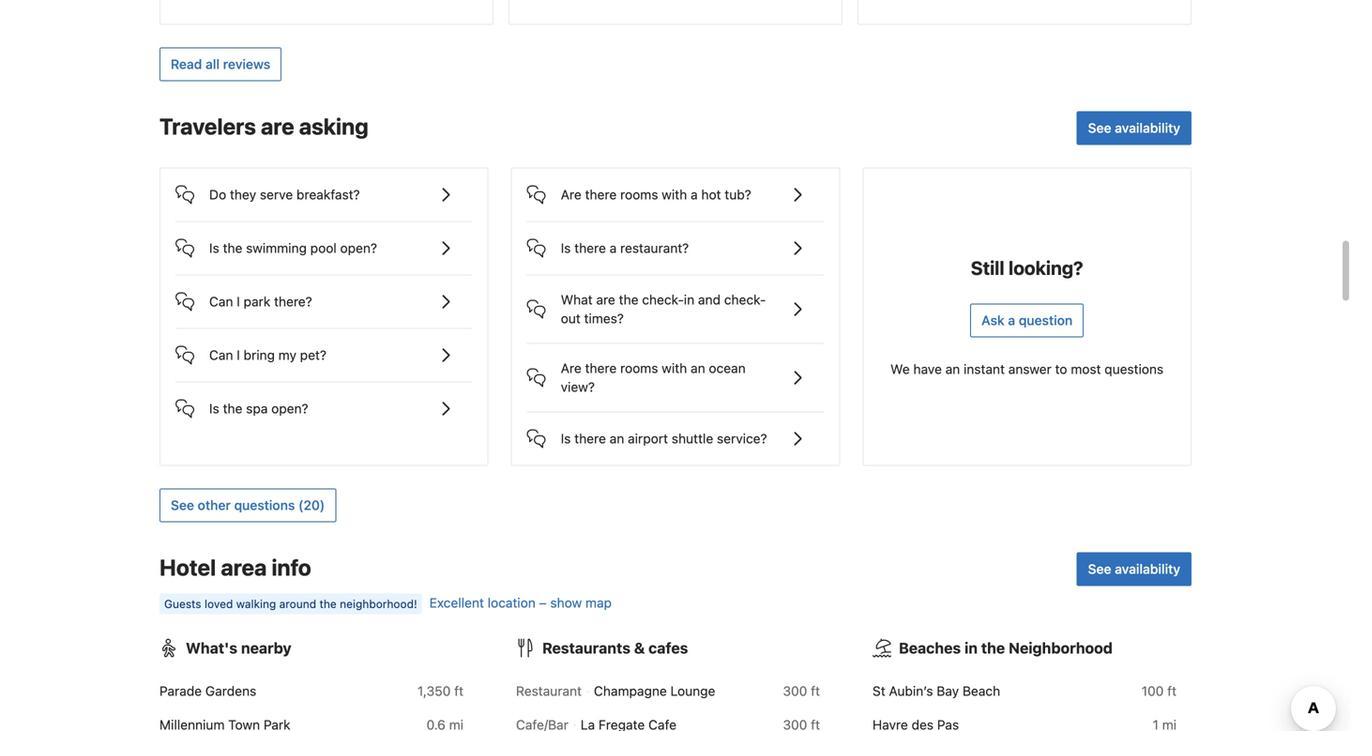 Task type: vqa. For each thing, say whether or not it's contained in the screenshot.
second Can from the top of the page
yes



Task type: describe. For each thing, give the bounding box(es) containing it.
out
[[561, 311, 581, 326]]

in inside what are the check-in and check- out times?
[[684, 292, 695, 307]]

with for an
[[662, 360, 687, 376]]

question
[[1019, 312, 1073, 328]]

loved
[[205, 597, 233, 610]]

hotel
[[160, 554, 216, 580]]

lounge
[[671, 683, 716, 699]]

is the swimming pool open? button
[[176, 222, 473, 259]]

are there rooms with a hot tub?
[[561, 187, 752, 202]]

champagne
[[594, 683, 667, 699]]

rooms for a
[[621, 187, 658, 202]]

excellent location – show map link
[[430, 595, 612, 610]]

100 ft
[[1142, 683, 1177, 699]]

restaurants & cafes
[[543, 639, 688, 657]]

is for is there an airport shuttle service?
[[561, 431, 571, 446]]

parade gardens
[[160, 683, 256, 699]]

park
[[244, 294, 271, 309]]

hot
[[702, 187, 721, 202]]

can for can i bring my pet?
[[209, 347, 233, 363]]

restaurants
[[543, 639, 631, 657]]

do
[[209, 187, 226, 202]]

ask
[[982, 312, 1005, 328]]

hotel area info
[[160, 554, 311, 580]]

excellent
[[430, 595, 484, 610]]

can i park there?
[[209, 294, 312, 309]]

i for park
[[237, 294, 240, 309]]

what
[[561, 292, 593, 307]]

ask a question button
[[971, 303, 1084, 337]]

travelers
[[160, 113, 256, 139]]

restaurant
[[516, 683, 582, 699]]

see availability for asking
[[1089, 120, 1181, 135]]

an for we have an instant answer to most questions
[[946, 361, 961, 377]]

see for hotel area info
[[1089, 561, 1112, 577]]

–
[[539, 595, 547, 610]]

what's
[[186, 639, 238, 657]]

all
[[206, 56, 220, 72]]

and
[[698, 292, 721, 307]]

ft for beaches in the neighborhood
[[1168, 683, 1177, 699]]

ft for what's nearby
[[454, 683, 464, 699]]

parade
[[160, 683, 202, 699]]

show
[[550, 595, 582, 610]]

0 vertical spatial questions
[[1105, 361, 1164, 377]]

availability for hotel area info
[[1115, 561, 1181, 577]]

they
[[230, 187, 256, 202]]

pet?
[[300, 347, 327, 363]]

is the swimming pool open?
[[209, 240, 377, 256]]

an inside are there rooms with an ocean view?
[[691, 360, 706, 376]]

there?
[[274, 294, 312, 309]]

guests
[[164, 597, 201, 610]]

bay
[[937, 683, 959, 699]]

a inside ask a question button
[[1009, 312, 1016, 328]]

asking
[[299, 113, 369, 139]]

instant
[[964, 361, 1005, 377]]

shuttle
[[672, 431, 714, 446]]

is for is there a restaurant?
[[561, 240, 571, 256]]

is there a restaurant? button
[[527, 222, 825, 259]]

airport
[[628, 431, 668, 446]]

map
[[586, 595, 612, 610]]

answer
[[1009, 361, 1052, 377]]

swimming
[[246, 240, 307, 256]]

restaurant?
[[621, 240, 689, 256]]

we
[[891, 361, 910, 377]]

what's nearby
[[186, 639, 292, 657]]

is the spa open? button
[[176, 382, 473, 420]]

bring
[[244, 347, 275, 363]]

beaches in the neighborhood
[[899, 639, 1113, 657]]

champagne lounge
[[594, 683, 716, 699]]

are there rooms with a hot tub? button
[[527, 168, 825, 206]]

300 ft
[[783, 683, 820, 699]]

1,350 ft
[[418, 683, 464, 699]]

we have an instant answer to most questions
[[891, 361, 1164, 377]]

are for asking
[[261, 113, 294, 139]]

read
[[171, 56, 202, 72]]

rooms for an
[[621, 360, 658, 376]]

most
[[1071, 361, 1102, 377]]

read all reviews
[[171, 56, 271, 72]]

what are the check-in and check- out times? button
[[527, 275, 825, 328]]



Task type: locate. For each thing, give the bounding box(es) containing it.
are for the
[[597, 292, 616, 307]]

to
[[1056, 361, 1068, 377]]

is inside is there an airport shuttle service? button
[[561, 431, 571, 446]]

can left bring
[[209, 347, 233, 363]]

still looking?
[[971, 257, 1084, 279]]

2 are from the top
[[561, 360, 582, 376]]

2 i from the top
[[237, 347, 240, 363]]

1 see availability button from the top
[[1077, 111, 1192, 145]]

see availability for info
[[1089, 561, 1181, 577]]

can inside button
[[209, 347, 233, 363]]

beaches
[[899, 639, 961, 657]]

see inside button
[[171, 497, 194, 513]]

2 vertical spatial a
[[1009, 312, 1016, 328]]

2 ft from the left
[[811, 683, 820, 699]]

i inside 'button'
[[237, 294, 240, 309]]

0 horizontal spatial open?
[[271, 401, 308, 416]]

nearby
[[241, 639, 292, 657]]

2 check- from the left
[[725, 292, 766, 307]]

do they serve breakfast?
[[209, 187, 360, 202]]

is the spa open?
[[209, 401, 308, 416]]

1 check- from the left
[[642, 292, 684, 307]]

neighborhood
[[1009, 639, 1113, 657]]

i for bring
[[237, 347, 240, 363]]

i inside button
[[237, 347, 240, 363]]

1 vertical spatial i
[[237, 347, 240, 363]]

are there rooms with an ocean view? button
[[527, 344, 825, 396]]

my
[[279, 347, 297, 363]]

0 vertical spatial rooms
[[621, 187, 658, 202]]

1 availability from the top
[[1115, 120, 1181, 135]]

tub?
[[725, 187, 752, 202]]

i left park
[[237, 294, 240, 309]]

are for are there rooms with a hot tub?
[[561, 187, 582, 202]]

there inside are there rooms with an ocean view?
[[585, 360, 617, 376]]

2 rooms from the top
[[621, 360, 658, 376]]

is inside is there a restaurant? button
[[561, 240, 571, 256]]

300
[[783, 683, 808, 699]]

0 vertical spatial are
[[261, 113, 294, 139]]

a inside is there a restaurant? button
[[610, 240, 617, 256]]

1 with from the top
[[662, 187, 687, 202]]

0 vertical spatial in
[[684, 292, 695, 307]]

is inside is the swimming pool open? button
[[209, 240, 219, 256]]

0 vertical spatial see
[[1089, 120, 1112, 135]]

the
[[223, 240, 243, 256], [619, 292, 639, 307], [223, 401, 243, 416], [320, 597, 337, 610], [982, 639, 1006, 657]]

see availability button for travelers are asking
[[1077, 111, 1192, 145]]

1 vertical spatial availability
[[1115, 561, 1181, 577]]

with
[[662, 187, 687, 202], [662, 360, 687, 376]]

there for are there rooms with a hot tub?
[[585, 187, 617, 202]]

availability for travelers are asking
[[1115, 120, 1181, 135]]

1 vertical spatial see availability
[[1089, 561, 1181, 577]]

with left ocean
[[662, 360, 687, 376]]

open? right pool
[[340, 240, 377, 256]]

2 horizontal spatial ft
[[1168, 683, 1177, 699]]

in
[[684, 292, 695, 307], [965, 639, 978, 657]]

1 vertical spatial open?
[[271, 401, 308, 416]]

is inside is the spa open? button
[[209, 401, 219, 416]]

an left ocean
[[691, 360, 706, 376]]

there for is there an airport shuttle service?
[[575, 431, 606, 446]]

3 ft from the left
[[1168, 683, 1177, 699]]

an left airport
[[610, 431, 625, 446]]

i
[[237, 294, 240, 309], [237, 347, 240, 363]]

st
[[873, 683, 886, 699]]

are left asking
[[261, 113, 294, 139]]

0 horizontal spatial a
[[610, 240, 617, 256]]

2 availability from the top
[[1115, 561, 1181, 577]]

there up what
[[575, 240, 606, 256]]

0 horizontal spatial an
[[610, 431, 625, 446]]

see other questions (20)
[[171, 497, 325, 513]]

1 see availability from the top
[[1089, 120, 1181, 135]]

2 see availability from the top
[[1089, 561, 1181, 577]]

the left spa
[[223, 401, 243, 416]]

beach
[[963, 683, 1001, 699]]

2 horizontal spatial an
[[946, 361, 961, 377]]

service?
[[717, 431, 768, 446]]

neighborhood!
[[340, 597, 417, 610]]

there for are there rooms with an ocean view?
[[585, 360, 617, 376]]

view?
[[561, 379, 595, 395]]

guests loved walking around the neighborhood!
[[164, 597, 417, 610]]

1 horizontal spatial open?
[[340, 240, 377, 256]]

questions left '(20)'
[[234, 497, 295, 513]]

breakfast?
[[297, 187, 360, 202]]

see availability button for hotel area info
[[1077, 552, 1192, 586]]

is
[[209, 240, 219, 256], [561, 240, 571, 256], [209, 401, 219, 416], [561, 431, 571, 446]]

1 vertical spatial rooms
[[621, 360, 658, 376]]

1 horizontal spatial are
[[597, 292, 616, 307]]

ft right 100
[[1168, 683, 1177, 699]]

check- left and
[[642, 292, 684, 307]]

is for is the swimming pool open?
[[209, 240, 219, 256]]

are up times?
[[597, 292, 616, 307]]

check- right and
[[725, 292, 766, 307]]

can for can i park there?
[[209, 294, 233, 309]]

1 vertical spatial see
[[171, 497, 194, 513]]

still
[[971, 257, 1005, 279]]

the inside what are the check-in and check- out times?
[[619, 292, 639, 307]]

reviews
[[223, 56, 271, 72]]

around
[[279, 597, 316, 610]]

1 vertical spatial are
[[561, 360, 582, 376]]

times?
[[584, 311, 624, 326]]

1 horizontal spatial check-
[[725, 292, 766, 307]]

1 can from the top
[[209, 294, 233, 309]]

with left hot
[[662, 187, 687, 202]]

0 vertical spatial i
[[237, 294, 240, 309]]

the right around
[[320, 597, 337, 610]]

1 horizontal spatial a
[[691, 187, 698, 202]]

availability
[[1115, 120, 1181, 135], [1115, 561, 1181, 577]]

is there a restaurant?
[[561, 240, 689, 256]]

are up is there a restaurant?
[[561, 187, 582, 202]]

ocean
[[709, 360, 746, 376]]

questions inside button
[[234, 497, 295, 513]]

i left bring
[[237, 347, 240, 363]]

ft right 1,350
[[454, 683, 464, 699]]

1 ft from the left
[[454, 683, 464, 699]]

&
[[634, 639, 645, 657]]

other
[[198, 497, 231, 513]]

rooms up is there a restaurant?
[[621, 187, 658, 202]]

1 horizontal spatial questions
[[1105, 361, 1164, 377]]

0 vertical spatial availability
[[1115, 120, 1181, 135]]

an right have
[[946, 361, 961, 377]]

1,350
[[418, 683, 451, 699]]

(20)
[[298, 497, 325, 513]]

an for is there an airport shuttle service?
[[610, 431, 625, 446]]

ft for restaurants & cafes
[[811, 683, 820, 699]]

looking?
[[1009, 257, 1084, 279]]

rooms
[[621, 187, 658, 202], [621, 360, 658, 376]]

location
[[488, 595, 536, 610]]

are there rooms with an ocean view?
[[561, 360, 746, 395]]

1 rooms from the top
[[621, 187, 658, 202]]

there for is there a restaurant?
[[575, 240, 606, 256]]

1 vertical spatial with
[[662, 360, 687, 376]]

a left restaurant?
[[610, 240, 617, 256]]

are inside are there rooms with an ocean view?
[[561, 360, 582, 376]]

0 vertical spatial a
[[691, 187, 698, 202]]

is for is the spa open?
[[209, 401, 219, 416]]

is up what
[[561, 240, 571, 256]]

in right 'beaches'
[[965, 639, 978, 657]]

with inside are there rooms with an ocean view?
[[662, 360, 687, 376]]

see for travelers are asking
[[1089, 120, 1112, 135]]

can i bring my pet?
[[209, 347, 327, 363]]

ft right 300
[[811, 683, 820, 699]]

1 vertical spatial are
[[597, 292, 616, 307]]

the left swimming
[[223, 240, 243, 256]]

there up is there a restaurant?
[[585, 187, 617, 202]]

0 vertical spatial open?
[[340, 240, 377, 256]]

open?
[[340, 240, 377, 256], [271, 401, 308, 416]]

a left hot
[[691, 187, 698, 202]]

is there an airport shuttle service?
[[561, 431, 768, 446]]

questions right most
[[1105, 361, 1164, 377]]

a inside button
[[691, 187, 698, 202]]

gardens
[[205, 683, 256, 699]]

can inside 'button'
[[209, 294, 233, 309]]

check-
[[642, 292, 684, 307], [725, 292, 766, 307]]

do they serve breakfast? button
[[176, 168, 473, 206]]

1 vertical spatial a
[[610, 240, 617, 256]]

1 vertical spatial see availability button
[[1077, 552, 1192, 586]]

are up view?
[[561, 360, 582, 376]]

is down view?
[[561, 431, 571, 446]]

is left spa
[[209, 401, 219, 416]]

are
[[561, 187, 582, 202], [561, 360, 582, 376]]

0 vertical spatial can
[[209, 294, 233, 309]]

area
[[221, 554, 267, 580]]

1 are from the top
[[561, 187, 582, 202]]

aubin's
[[889, 683, 934, 699]]

1 i from the top
[[237, 294, 240, 309]]

pool
[[310, 240, 337, 256]]

see
[[1089, 120, 1112, 135], [171, 497, 194, 513], [1089, 561, 1112, 577]]

are inside what are the check-in and check- out times?
[[597, 292, 616, 307]]

0 horizontal spatial questions
[[234, 497, 295, 513]]

0 vertical spatial are
[[561, 187, 582, 202]]

0 horizontal spatial in
[[684, 292, 695, 307]]

the up the beach
[[982, 639, 1006, 657]]

2 see availability button from the top
[[1077, 552, 1192, 586]]

walking
[[236, 597, 276, 610]]

a right ask
[[1009, 312, 1016, 328]]

ask a question
[[982, 312, 1073, 328]]

0 horizontal spatial are
[[261, 113, 294, 139]]

open? right spa
[[271, 401, 308, 416]]

2 horizontal spatial a
[[1009, 312, 1016, 328]]

the up times?
[[619, 292, 639, 307]]

there up view?
[[585, 360, 617, 376]]

2 can from the top
[[209, 347, 233, 363]]

2 vertical spatial see
[[1089, 561, 1112, 577]]

1 vertical spatial questions
[[234, 497, 295, 513]]

questions
[[1105, 361, 1164, 377], [234, 497, 295, 513]]

in left and
[[684, 292, 695, 307]]

1 horizontal spatial in
[[965, 639, 978, 657]]

100
[[1142, 683, 1164, 699]]

1 vertical spatial can
[[209, 347, 233, 363]]

read all reviews button
[[160, 47, 282, 81]]

what are the check-in and check- out times?
[[561, 292, 766, 326]]

can i bring my pet? button
[[176, 329, 473, 366]]

2 with from the top
[[662, 360, 687, 376]]

0 vertical spatial with
[[662, 187, 687, 202]]

is there an airport shuttle service? button
[[527, 412, 825, 450]]

1 horizontal spatial ft
[[811, 683, 820, 699]]

there down view?
[[575, 431, 606, 446]]

see availability
[[1089, 120, 1181, 135], [1089, 561, 1181, 577]]

0 vertical spatial see availability button
[[1077, 111, 1192, 145]]

0 horizontal spatial ft
[[454, 683, 464, 699]]

info
[[272, 554, 311, 580]]

see other questions (20) button
[[160, 488, 336, 522]]

cafes
[[649, 639, 688, 657]]

can left park
[[209, 294, 233, 309]]

0 vertical spatial see availability
[[1089, 120, 1181, 135]]

with for a
[[662, 187, 687, 202]]

spa
[[246, 401, 268, 416]]

1 vertical spatial in
[[965, 639, 978, 657]]

can
[[209, 294, 233, 309], [209, 347, 233, 363]]

rooms down times?
[[621, 360, 658, 376]]

ft
[[454, 683, 464, 699], [811, 683, 820, 699], [1168, 683, 1177, 699]]

1 horizontal spatial an
[[691, 360, 706, 376]]

is down do
[[209, 240, 219, 256]]

have
[[914, 361, 942, 377]]

rooms inside are there rooms with an ocean view?
[[621, 360, 658, 376]]

a
[[691, 187, 698, 202], [610, 240, 617, 256], [1009, 312, 1016, 328]]

0 horizontal spatial check-
[[642, 292, 684, 307]]

travelers are asking
[[160, 113, 369, 139]]

are for are there rooms with an ocean view?
[[561, 360, 582, 376]]



